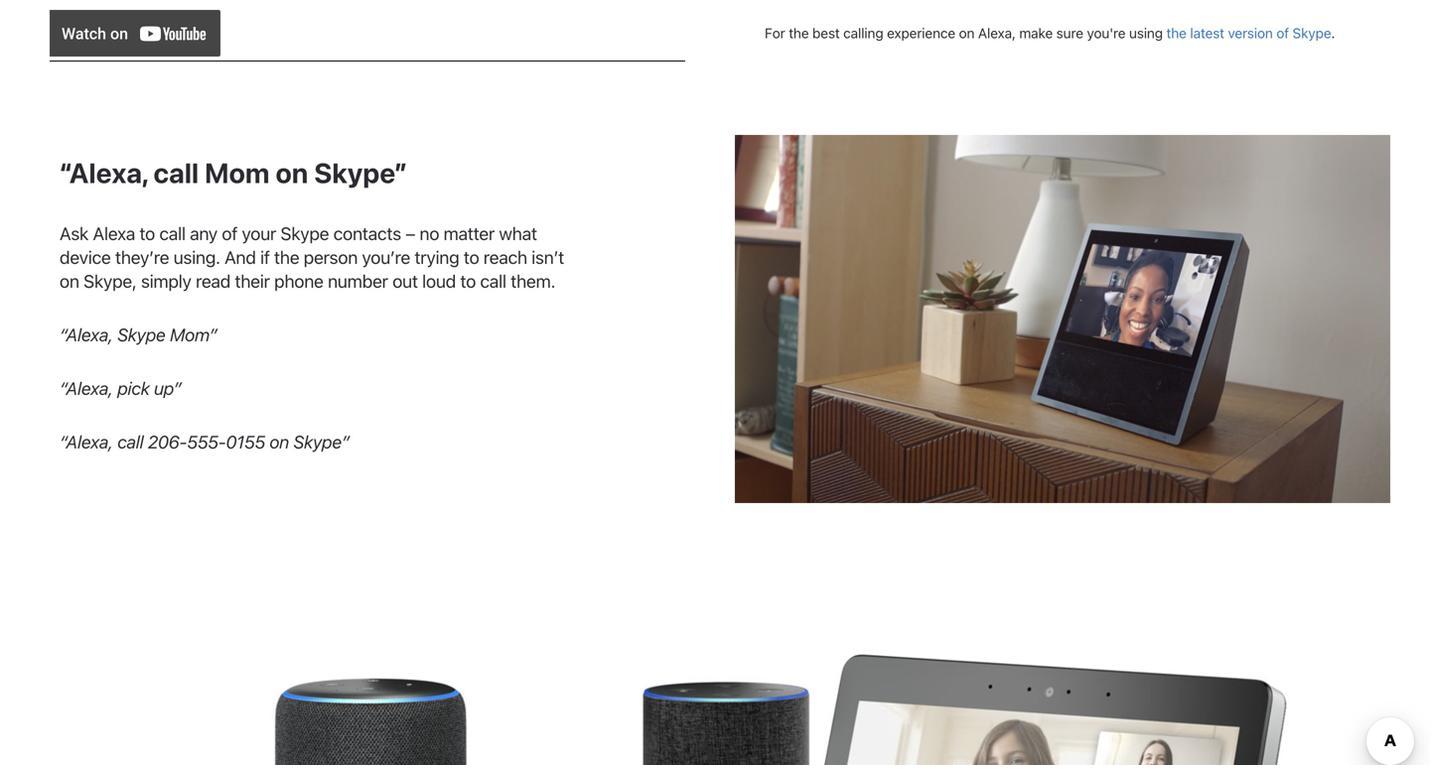 Task type: locate. For each thing, give the bounding box(es) containing it.
of right any
[[222, 223, 237, 244]]

555-
[[187, 431, 226, 453]]

"alexa, up alexa on the top left of page
[[60, 156, 147, 189]]

on right mom
[[276, 156, 308, 189]]

2 horizontal spatial skype
[[1293, 25, 1331, 41]]

"alexa, for "alexa, call 206-555-0155 on skype"
[[60, 431, 113, 453]]

the right using
[[1166, 25, 1187, 41]]

of
[[1276, 25, 1289, 41], [222, 223, 237, 244]]

1 vertical spatial of
[[222, 223, 237, 244]]

2 horizontal spatial the
[[1166, 25, 1187, 41]]

using.
[[173, 247, 220, 268]]

number
[[328, 271, 388, 292]]

1 vertical spatial skype
[[281, 223, 329, 244]]

pick
[[117, 378, 149, 399]]

the right 'if'
[[274, 247, 299, 268]]

1 vertical spatial skype"
[[293, 431, 350, 453]]

2 vertical spatial to
[[460, 271, 476, 292]]

"alexa, call 206-555-0155 on skype"
[[60, 431, 350, 453]]

0 vertical spatial to
[[139, 223, 155, 244]]

1 vertical spatial to
[[464, 247, 479, 268]]

and
[[225, 247, 256, 268]]

for the best calling experience on alexa, make sure you're using the latest version of skype .
[[765, 25, 1335, 41]]

1 horizontal spatial the
[[789, 25, 809, 41]]

"alexa, down "alexa, pick up"
[[60, 431, 113, 453]]

to down matter
[[464, 247, 479, 268]]

4 "alexa, from the top
[[60, 431, 113, 453]]

on left the alexa,
[[959, 25, 975, 41]]

read
[[196, 271, 231, 292]]

.
[[1331, 25, 1335, 41]]

skype"
[[314, 156, 407, 189], [293, 431, 350, 453]]

no
[[420, 223, 439, 244]]

"alexa, down skype,
[[60, 324, 113, 346]]

call
[[153, 156, 199, 189], [159, 223, 186, 244], [480, 271, 506, 292], [117, 431, 143, 453]]

call left 206-
[[117, 431, 143, 453]]

0 horizontal spatial of
[[222, 223, 237, 244]]

calling
[[843, 25, 883, 41]]

1 horizontal spatial skype
[[281, 223, 329, 244]]

"alexa, left the pick on the left of the page
[[60, 378, 113, 399]]

"alexa, for "alexa, pick up"
[[60, 378, 113, 399]]

"alexa,
[[60, 156, 147, 189], [60, 324, 113, 346], [60, 378, 113, 399], [60, 431, 113, 453]]

to up they're
[[139, 223, 155, 244]]

skype" up contacts
[[314, 156, 407, 189]]

phone
[[274, 271, 323, 292]]

"alexa, skype mom"
[[60, 324, 217, 346]]

"alexa, call mom on skype"
[[60, 156, 407, 189]]

to right loud
[[460, 271, 476, 292]]

alexa devices supporting skype image
[[60, 593, 1371, 766]]

0 vertical spatial of
[[1276, 25, 1289, 41]]

them.
[[511, 271, 555, 292]]

3 "alexa, from the top
[[60, 378, 113, 399]]

best
[[812, 25, 840, 41]]

skype left mom"
[[117, 324, 166, 346]]

simply
[[141, 271, 191, 292]]

of inside ask alexa to call any of your skype contacts – no matter what device they're using. and if the person you're trying to reach isn't on skype, simply read their phone number out loud to call them.
[[222, 223, 237, 244]]

the right for at the right
[[789, 25, 809, 41]]

0 horizontal spatial the
[[274, 247, 299, 268]]

call left mom
[[153, 156, 199, 189]]

of right version
[[1276, 25, 1289, 41]]

0 horizontal spatial skype
[[117, 324, 166, 346]]

to
[[139, 223, 155, 244], [464, 247, 479, 268], [460, 271, 476, 292]]

sure
[[1056, 25, 1083, 41]]

mom
[[205, 156, 270, 189]]

1 "alexa, from the top
[[60, 156, 147, 189]]

make
[[1019, 25, 1053, 41]]

out
[[392, 271, 418, 292]]

on down device
[[60, 271, 79, 292]]

call down reach
[[480, 271, 506, 292]]

2 "alexa, from the top
[[60, 324, 113, 346]]

up"
[[154, 378, 181, 399]]

the
[[789, 25, 809, 41], [1166, 25, 1187, 41], [274, 247, 299, 268]]

skype right version
[[1293, 25, 1331, 41]]

skype
[[1293, 25, 1331, 41], [281, 223, 329, 244], [117, 324, 166, 346]]

contacts
[[333, 223, 401, 244]]

on
[[959, 25, 975, 41], [276, 156, 308, 189], [60, 271, 79, 292], [269, 431, 289, 453]]

skype" right 0155
[[293, 431, 350, 453]]

any
[[190, 223, 217, 244]]

skype up person
[[281, 223, 329, 244]]

1 horizontal spatial of
[[1276, 25, 1289, 41]]

person
[[304, 247, 358, 268]]

"alexa, for "alexa, call mom on skype"
[[60, 156, 147, 189]]



Task type: describe. For each thing, give the bounding box(es) containing it.
version
[[1228, 25, 1273, 41]]

"alexa, for "alexa, skype mom"
[[60, 324, 113, 346]]

isn't
[[532, 247, 564, 268]]

using
[[1129, 25, 1163, 41]]

the inside ask alexa to call any of your skype contacts – no matter what device they're using. and if the person you're trying to reach isn't on skype, simply read their phone number out loud to call them.
[[274, 247, 299, 268]]

0 vertical spatial skype
[[1293, 25, 1331, 41]]

call left any
[[159, 223, 186, 244]]

if
[[260, 247, 270, 268]]

loud
[[422, 271, 456, 292]]

on right 0155
[[269, 431, 289, 453]]

the latest version of skype link
[[1166, 25, 1331, 41]]

2 vertical spatial skype
[[117, 324, 166, 346]]

latest
[[1190, 25, 1224, 41]]

experience
[[887, 25, 955, 41]]

you're
[[1087, 25, 1126, 41]]

mom"
[[170, 324, 217, 346]]

call mom alexa image
[[735, 135, 1390, 503]]

for
[[765, 25, 785, 41]]

you're
[[362, 247, 410, 268]]

skype inside ask alexa to call any of your skype contacts – no matter what device they're using. and if the person you're trying to reach isn't on skype, simply read their phone number out loud to call them.
[[281, 223, 329, 244]]

alexa
[[93, 223, 135, 244]]

–
[[405, 223, 415, 244]]

alexa,
[[978, 25, 1016, 41]]

they're
[[115, 247, 169, 268]]

0 vertical spatial skype"
[[314, 156, 407, 189]]

skype,
[[84, 271, 137, 292]]

your
[[242, 223, 276, 244]]

ask alexa to call any of your skype contacts – no matter what device they're using. and if the person you're trying to reach isn't on skype, simply read their phone number out loud to call them.
[[60, 223, 564, 292]]

on inside ask alexa to call any of your skype contacts – no matter what device they're using. and if the person you're trying to reach isn't on skype, simply read their phone number out loud to call them.
[[60, 271, 79, 292]]

matter
[[444, 223, 495, 244]]

device
[[60, 247, 111, 268]]

what
[[499, 223, 537, 244]]

reach
[[484, 247, 527, 268]]

206-
[[148, 431, 187, 453]]

0155
[[226, 431, 265, 453]]

trying
[[415, 247, 459, 268]]

ask
[[60, 223, 89, 244]]

their
[[235, 271, 270, 292]]

"alexa, pick up"
[[60, 378, 181, 399]]



Task type: vqa. For each thing, say whether or not it's contained in the screenshot.
the 
no



